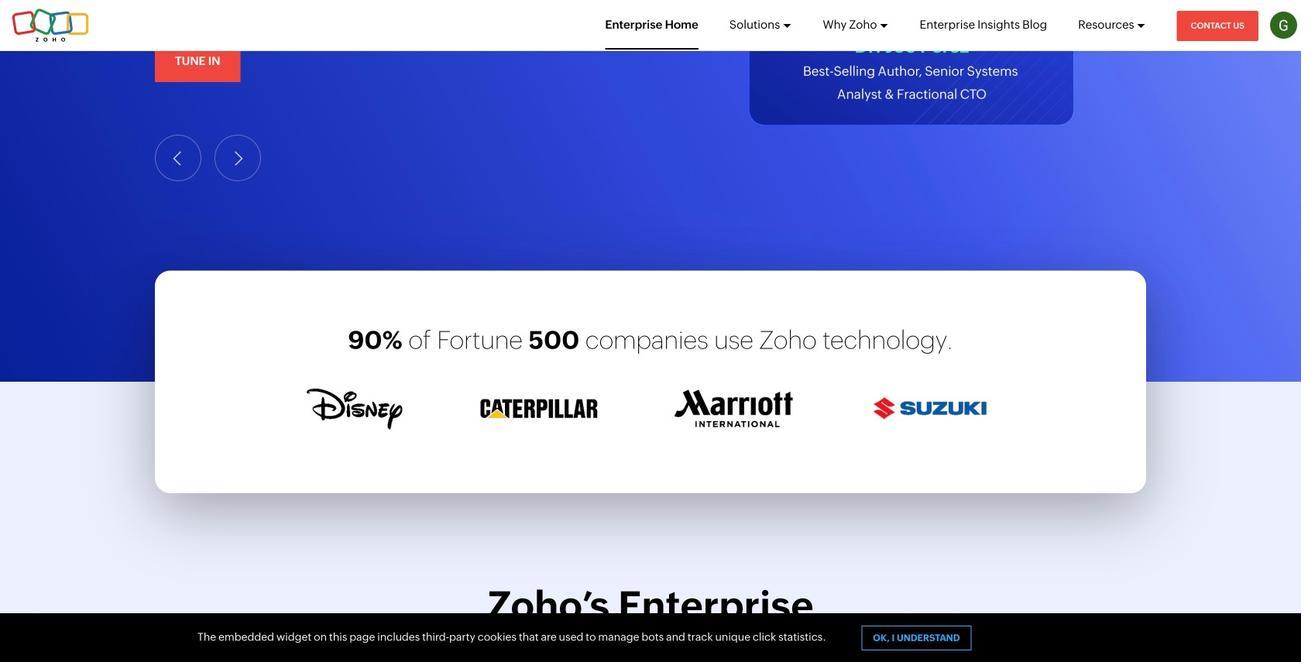 Task type: locate. For each thing, give the bounding box(es) containing it.
zoho enterprise trusted by suzuki image
[[869, 396, 996, 421]]

leadership live image
[[749, 0, 1075, 125]]

gary orlando image
[[1271, 12, 1298, 39]]

zoho enterprise trusted by caterpillar image
[[479, 399, 600, 418]]

zoho enterprise trusted by marriot image
[[675, 375, 794, 442]]



Task type: vqa. For each thing, say whether or not it's contained in the screenshot.
it
no



Task type: describe. For each thing, give the bounding box(es) containing it.
zoho enterprise trusted by disney image
[[306, 376, 404, 442]]

zoho enterprise logo image
[[12, 8, 89, 42]]



